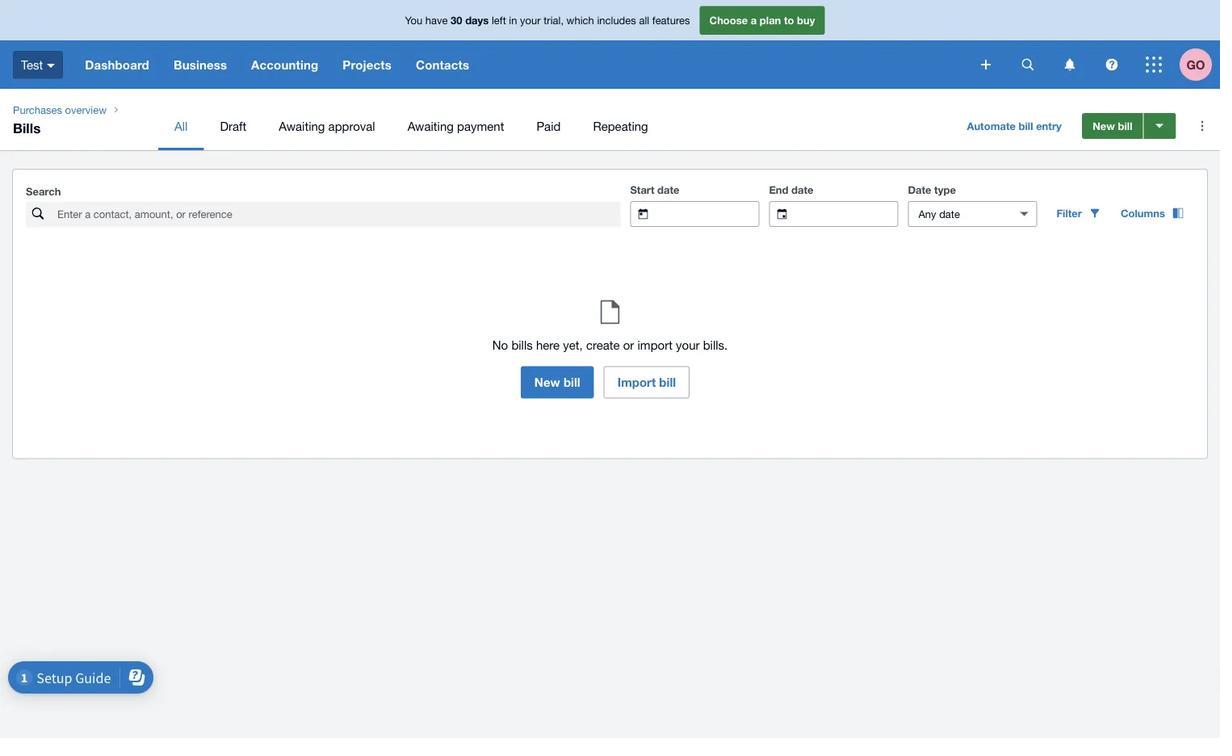 Task type: vqa. For each thing, say whether or not it's contained in the screenshot.
Awaiting
yes



Task type: locate. For each thing, give the bounding box(es) containing it.
0 vertical spatial new
[[1093, 120, 1115, 132]]

purchases overview link
[[6, 102, 113, 118]]

svg image inside test popup button
[[47, 64, 55, 68]]

business
[[174, 57, 227, 72]]

days
[[465, 14, 489, 26]]

0 horizontal spatial svg image
[[47, 64, 55, 68]]

overflow menu image
[[1186, 110, 1219, 142]]

0 vertical spatial your
[[520, 14, 541, 26]]

paid link
[[520, 102, 577, 150]]

awaiting for awaiting payment
[[408, 119, 454, 133]]

new for the new bill button inside bills navigation
[[1093, 120, 1115, 132]]

paid
[[537, 119, 561, 133]]

navigation
[[73, 40, 970, 89]]

bill for automate bill entry popup button
[[1019, 120, 1033, 132]]

bill
[[1019, 120, 1033, 132], [1118, 120, 1133, 132], [564, 375, 580, 390], [659, 375, 676, 390]]

purchases
[[13, 103, 62, 116]]

type
[[934, 183, 956, 196]]

your right in
[[520, 14, 541, 26]]

awaiting
[[279, 119, 325, 133], [408, 119, 454, 133]]

bills navigation
[[0, 89, 1220, 150]]

0 horizontal spatial new
[[535, 375, 560, 390]]

1 date from the left
[[657, 183, 680, 196]]

bill down yet,
[[564, 375, 580, 390]]

features
[[652, 14, 690, 26]]

new down here
[[535, 375, 560, 390]]

here
[[536, 338, 560, 352]]

bill right import
[[659, 375, 676, 390]]

date right "start"
[[657, 183, 680, 196]]

go button
[[1180, 40, 1220, 89]]

awaiting approval link
[[263, 102, 391, 150]]

awaiting left payment
[[408, 119, 454, 133]]

repeating link
[[577, 102, 664, 150]]

1 horizontal spatial awaiting
[[408, 119, 454, 133]]

svg image
[[1146, 57, 1162, 73], [1106, 59, 1118, 71], [47, 64, 55, 68]]

1 vertical spatial new bill button
[[521, 366, 594, 399]]

new inside bills navigation
[[1093, 120, 1115, 132]]

1 horizontal spatial your
[[676, 338, 700, 352]]

yet,
[[563, 338, 583, 352]]

import
[[638, 338, 673, 352]]

0 horizontal spatial new bill button
[[521, 366, 594, 399]]

1 vertical spatial your
[[676, 338, 700, 352]]

no
[[492, 338, 508, 352]]

plan
[[760, 14, 781, 26]]

1 horizontal spatial new bill button
[[1082, 113, 1143, 139]]

dashboard link
[[73, 40, 161, 89]]

banner containing dashboard
[[0, 0, 1220, 89]]

bill right entry at the top of the page
[[1118, 120, 1133, 132]]

new bill button
[[1082, 113, 1143, 139], [521, 366, 594, 399]]

draft
[[220, 119, 246, 133]]

your
[[520, 14, 541, 26], [676, 338, 700, 352]]

0 horizontal spatial awaiting
[[279, 119, 325, 133]]

0 vertical spatial new bill button
[[1082, 113, 1143, 139]]

choose
[[709, 14, 748, 26]]

accounting
[[251, 57, 318, 72]]

date right end
[[791, 183, 814, 196]]

0 horizontal spatial your
[[520, 14, 541, 26]]

test button
[[0, 40, 73, 89]]

awaiting for awaiting approval
[[279, 119, 325, 133]]

bill left entry at the top of the page
[[1019, 120, 1033, 132]]

your left the bills.
[[676, 338, 700, 352]]

1 awaiting from the left
[[279, 119, 325, 133]]

bill inside popup button
[[1019, 120, 1033, 132]]

1 horizontal spatial new
[[1093, 120, 1115, 132]]

new bill
[[1093, 120, 1133, 132], [535, 375, 580, 390]]

2 awaiting from the left
[[408, 119, 454, 133]]

dashboard
[[85, 57, 149, 72]]

0 vertical spatial new bill
[[1093, 120, 1133, 132]]

new right entry at the top of the page
[[1093, 120, 1115, 132]]

navigation inside banner
[[73, 40, 970, 89]]

approval
[[328, 119, 375, 133]]

to
[[784, 14, 794, 26]]

import
[[618, 375, 656, 390]]

navigation containing dashboard
[[73, 40, 970, 89]]

0 horizontal spatial new bill
[[535, 375, 580, 390]]

purchases overview
[[13, 103, 107, 116]]

1 horizontal spatial svg image
[[1106, 59, 1118, 71]]

create
[[586, 338, 620, 352]]

2 date from the left
[[791, 183, 814, 196]]

Search field
[[56, 202, 621, 227]]

new bill down here
[[535, 375, 580, 390]]

bill for import bill button
[[659, 375, 676, 390]]

a
[[751, 14, 757, 26]]

left
[[492, 14, 506, 26]]

svg image
[[1022, 59, 1034, 71], [1065, 59, 1075, 71], [981, 60, 991, 69]]

contacts button
[[404, 40, 481, 89]]

1 horizontal spatial date
[[791, 183, 814, 196]]

test
[[21, 58, 43, 72]]

banner
[[0, 0, 1220, 89]]

new bill button inside bills navigation
[[1082, 113, 1143, 139]]

awaiting left approval
[[279, 119, 325, 133]]

business button
[[161, 40, 239, 89]]

date
[[657, 183, 680, 196], [791, 183, 814, 196]]

awaiting approval
[[279, 119, 375, 133]]

you have 30 days left in your trial, which includes all features
[[405, 14, 690, 26]]

accounting button
[[239, 40, 331, 89]]

0 horizontal spatial date
[[657, 183, 680, 196]]

projects
[[343, 57, 392, 72]]

new bill button right entry at the top of the page
[[1082, 113, 1143, 139]]

payment
[[457, 119, 504, 133]]

projects button
[[331, 40, 404, 89]]

new
[[1093, 120, 1115, 132], [535, 375, 560, 390]]

bills.
[[703, 338, 728, 352]]

1 vertical spatial new
[[535, 375, 560, 390]]

new bill button down here
[[521, 366, 594, 399]]

date for start date
[[657, 183, 680, 196]]

new bill inside bills navigation
[[1093, 120, 1133, 132]]

0 horizontal spatial svg image
[[981, 60, 991, 69]]

trial,
[[544, 14, 564, 26]]

new bill right entry at the top of the page
[[1093, 120, 1133, 132]]

import bill button
[[604, 366, 690, 399]]

1 horizontal spatial new bill
[[1093, 120, 1133, 132]]

menu
[[158, 102, 944, 150]]

menu containing all
[[158, 102, 944, 150]]



Task type: describe. For each thing, give the bounding box(es) containing it.
overview
[[65, 103, 107, 116]]

contacts
[[416, 57, 469, 72]]

bills
[[13, 120, 41, 136]]

date type
[[908, 183, 956, 196]]

have
[[425, 14, 448, 26]]

awaiting payment link
[[391, 102, 520, 150]]

start date
[[630, 183, 680, 196]]

1 vertical spatial new bill
[[535, 375, 580, 390]]

includes
[[597, 14, 636, 26]]

no bills here yet, create or import your bills.
[[492, 338, 728, 352]]

draft link
[[204, 102, 263, 150]]

your inside banner
[[520, 14, 541, 26]]

Start date field
[[661, 202, 759, 226]]

date
[[908, 183, 932, 196]]

repeating
[[593, 119, 648, 133]]

end date
[[769, 183, 814, 196]]

End date field
[[800, 202, 898, 226]]

bill for the new bill button inside bills navigation
[[1118, 120, 1133, 132]]

choose a plan to buy
[[709, 14, 815, 26]]

automate bill entry
[[967, 120, 1062, 132]]

automate bill entry button
[[957, 113, 1071, 139]]

menu inside bills navigation
[[158, 102, 944, 150]]

columns
[[1121, 207, 1165, 219]]

filter
[[1057, 207, 1082, 219]]

date for end date
[[791, 183, 814, 196]]

go
[[1187, 57, 1205, 72]]

bill for the bottommost the new bill button
[[564, 375, 580, 390]]

all
[[174, 119, 188, 133]]

which
[[567, 14, 594, 26]]

or
[[623, 338, 634, 352]]

start
[[630, 183, 655, 196]]

2 horizontal spatial svg image
[[1065, 59, 1075, 71]]

import bill
[[618, 375, 676, 390]]

entry
[[1036, 120, 1062, 132]]

columns button
[[1111, 200, 1194, 226]]

new for the bottommost the new bill button
[[535, 375, 560, 390]]

all
[[639, 14, 649, 26]]

all link
[[158, 102, 204, 150]]

in
[[509, 14, 517, 26]]

end
[[769, 183, 789, 196]]

you
[[405, 14, 423, 26]]

Date type field
[[909, 202, 1007, 226]]

bills
[[512, 338, 533, 352]]

automate
[[967, 120, 1016, 132]]

1 horizontal spatial svg image
[[1022, 59, 1034, 71]]

2 horizontal spatial svg image
[[1146, 57, 1162, 73]]

awaiting payment
[[408, 119, 504, 133]]

30
[[451, 14, 462, 26]]

buy
[[797, 14, 815, 26]]

search
[[26, 185, 61, 197]]

filter button
[[1047, 200, 1111, 226]]



